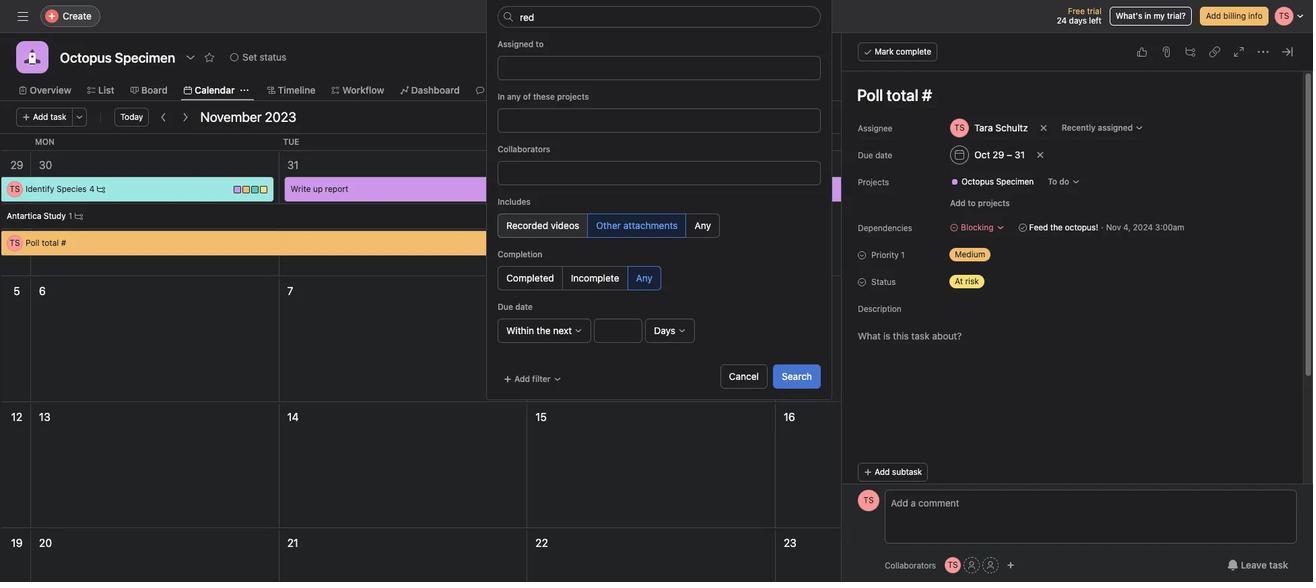 Task type: vqa. For each thing, say whether or not it's contained in the screenshot.
the bottommost the Species
no



Task type: describe. For each thing, give the bounding box(es) containing it.
21
[[287, 537, 298, 549]]

1 for priority 1
[[901, 250, 905, 260]]

octopus specimen
[[962, 177, 1034, 187]]

complete
[[896, 46, 932, 57]]

free
[[1069, 6, 1085, 16]]

create button
[[40, 5, 100, 27]]

other attachments
[[596, 220, 678, 231]]

Due date number field
[[594, 319, 643, 343]]

1 vertical spatial search
[[782, 371, 813, 382]]

0 horizontal spatial 31
[[287, 159, 299, 171]]

filter
[[532, 374, 551, 384]]

leave
[[1242, 559, 1267, 571]]

Contains the words text field
[[498, 6, 821, 28]]

set status
[[243, 51, 287, 63]]

5
[[14, 285, 20, 297]]

workflow
[[343, 84, 384, 96]]

completed
[[507, 272, 554, 284]]

add for add billing info
[[1207, 11, 1222, 21]]

today
[[120, 112, 143, 122]]

ts left 'add or remove collaborators' image
[[948, 560, 959, 570]]

previous month image
[[159, 112, 169, 123]]

what's
[[1116, 11, 1143, 21]]

recorded videos
[[507, 220, 580, 231]]

status
[[260, 51, 287, 63]]

free trial 24 days left
[[1057, 6, 1102, 26]]

add subtask
[[875, 467, 923, 477]]

any for incomplete
[[636, 272, 653, 284]]

november for november 2023
[[200, 109, 262, 125]]

recently assigned
[[1062, 123, 1133, 133]]

overview link
[[19, 83, 71, 98]]

copy task link image
[[1210, 46, 1221, 57]]

date inside main content
[[876, 150, 893, 160]]

Completed radio
[[498, 266, 563, 290]]

medium
[[955, 249, 986, 259]]

Any radio
[[628, 266, 662, 290]]

info
[[1249, 11, 1263, 21]]

Assigned to text field
[[503, 60, 513, 76]]

0 horizontal spatial projects
[[557, 92, 589, 102]]

poll total #
[[26, 238, 66, 248]]

messages
[[487, 84, 532, 96]]

within
[[507, 325, 534, 336]]

timeline
[[278, 84, 316, 96]]

Incomplete radio
[[562, 266, 628, 290]]

at risk button
[[945, 272, 1025, 291]]

31 inside main content
[[1015, 149, 1025, 160]]

at risk
[[955, 276, 979, 286]]

ts left poll
[[10, 238, 20, 248]]

board link
[[131, 83, 168, 98]]

ts down add subtask button
[[864, 495, 874, 505]]

nov
[[1107, 222, 1122, 232]]

species
[[57, 184, 87, 194]]

0 horizontal spatial 24
[[1032, 537, 1045, 549]]

antartica study
[[7, 211, 66, 221]]

dependencies
[[858, 223, 913, 233]]

feed
[[1030, 222, 1049, 232]]

days button
[[646, 319, 695, 343]]

in
[[498, 92, 505, 102]]

dashboard link
[[401, 83, 460, 98]]

0 vertical spatial collaborators
[[498, 144, 551, 154]]

add billing info button
[[1201, 7, 1269, 26]]

0 horizontal spatial due date
[[498, 302, 533, 312]]

blocking
[[961, 222, 994, 232]]

22
[[536, 537, 548, 549]]

Task Name text field
[[849, 79, 1287, 110]]

within the next button
[[498, 319, 592, 343]]

oct
[[975, 149, 991, 160]]

list link
[[87, 83, 114, 98]]

specimen
[[997, 177, 1034, 187]]

these
[[533, 92, 555, 102]]

includes option group
[[498, 214, 821, 238]]

mark
[[875, 46, 894, 57]]

priority
[[872, 250, 899, 260]]

leave task button
[[1219, 553, 1298, 577]]

25
[[1282, 537, 1295, 549]]

4,
[[1124, 222, 1131, 232]]

rocket image
[[24, 49, 40, 65]]

tara schultz
[[975, 122, 1029, 133]]

the for within
[[537, 325, 551, 336]]

to for add
[[968, 198, 976, 208]]

set
[[243, 51, 257, 63]]

tara
[[975, 122, 993, 133]]

0 vertical spatial ts button
[[858, 490, 880, 511]]

my
[[1154, 11, 1165, 21]]

1 for november 1
[[589, 159, 594, 171]]

attachments: add a file to this task, poll total # image
[[1161, 46, 1172, 57]]

octopus!
[[1065, 222, 1099, 232]]

list
[[98, 84, 114, 96]]

next
[[553, 325, 572, 336]]

create
[[63, 10, 92, 22]]

other
[[596, 220, 621, 231]]

in
[[1145, 11, 1152, 21]]

completion
[[498, 249, 543, 259]]

task for add task
[[50, 112, 66, 122]]

completion option group
[[498, 266, 821, 290]]

more actions image
[[75, 113, 83, 121]]

#
[[61, 238, 66, 248]]

days
[[654, 325, 676, 336]]

assignee
[[858, 123, 893, 133]]

overview
[[30, 84, 71, 96]]

add for add filter
[[515, 374, 530, 384]]

of
[[523, 92, 531, 102]]

any
[[507, 92, 521, 102]]

4
[[89, 184, 95, 194]]

add for add to projects
[[951, 198, 966, 208]]



Task type: locate. For each thing, give the bounding box(es) containing it.
videos
[[551, 220, 580, 231]]

recorded
[[507, 220, 549, 231]]

search button
[[498, 5, 821, 27], [773, 364, 821, 389]]

Any radio
[[686, 214, 720, 238]]

29 inside main content
[[993, 149, 1005, 160]]

1 horizontal spatial due date
[[858, 150, 893, 160]]

octopus
[[962, 177, 994, 187]]

due date
[[858, 150, 893, 160], [498, 302, 533, 312]]

search list box
[[498, 5, 821, 27]]

12
[[11, 411, 22, 423]]

0 vertical spatial search button
[[498, 5, 821, 27]]

add filter button
[[498, 370, 568, 389]]

0 vertical spatial to
[[536, 39, 544, 49]]

total
[[42, 238, 59, 248]]

clear due date image
[[1037, 151, 1045, 159]]

report
[[325, 184, 349, 194]]

1
[[589, 159, 594, 171], [69, 211, 72, 221], [901, 250, 905, 260]]

at
[[955, 276, 963, 286]]

date down assignee
[[876, 150, 893, 160]]

0 horizontal spatial 29
[[10, 159, 23, 171]]

cancel button
[[721, 364, 768, 389]]

29 left –
[[993, 149, 1005, 160]]

None text field
[[57, 45, 179, 69]]

identify species
[[26, 184, 87, 194]]

up
[[313, 184, 323, 194]]

antartica
[[7, 211, 41, 221]]

expand sidebar image
[[18, 11, 28, 22]]

1 horizontal spatial ts button
[[945, 557, 961, 573]]

0 likes. click to like this task image
[[1137, 46, 1148, 57]]

1 vertical spatial task
[[1270, 559, 1289, 571]]

remove assignee image
[[1040, 124, 1048, 132]]

1 horizontal spatial any
[[695, 220, 711, 231]]

timeline link
[[267, 83, 316, 98]]

main content inside poll total # dialog
[[842, 71, 1304, 582]]

1 inside main content
[[901, 250, 905, 260]]

the right feed
[[1051, 222, 1063, 232]]

main content
[[842, 71, 1304, 582]]

add to starred image
[[204, 52, 215, 63]]

1 vertical spatial date
[[516, 302, 533, 312]]

add left the billing
[[1207, 11, 1222, 21]]

31
[[1015, 149, 1025, 160], [287, 159, 299, 171]]

0 vertical spatial november
[[200, 109, 262, 125]]

0 horizontal spatial the
[[537, 325, 551, 336]]

2 vertical spatial 1
[[901, 250, 905, 260]]

1 vertical spatial projects
[[978, 198, 1010, 208]]

set status button
[[224, 48, 293, 67]]

add to projects
[[951, 198, 1010, 208]]

1 horizontal spatial date
[[876, 150, 893, 160]]

1 horizontal spatial 29
[[993, 149, 1005, 160]]

the for feed
[[1051, 222, 1063, 232]]

cancel
[[729, 371, 759, 382]]

recently
[[1062, 123, 1096, 133]]

leftcount image
[[75, 212, 83, 220]]

23
[[784, 537, 797, 549]]

november for november 1
[[536, 159, 586, 171]]

poll total # dialog
[[842, 33, 1314, 582]]

add for add subtask
[[875, 467, 890, 477]]

0 horizontal spatial any
[[636, 272, 653, 284]]

collaborators
[[498, 144, 551, 154], [885, 560, 937, 570]]

due up within
[[498, 302, 513, 312]]

13
[[39, 411, 50, 423]]

0 horizontal spatial 1
[[69, 211, 72, 221]]

due date down assignee
[[858, 150, 893, 160]]

any right attachments
[[695, 220, 711, 231]]

full screen image
[[1234, 46, 1245, 57]]

leave task
[[1242, 559, 1289, 571]]

files
[[559, 84, 579, 96]]

due date inside main content
[[858, 150, 893, 160]]

mon
[[35, 137, 55, 147]]

1 horizontal spatial due
[[858, 150, 874, 160]]

show options image
[[185, 52, 196, 63]]

0 horizontal spatial task
[[50, 112, 66, 122]]

projects
[[858, 177, 890, 187]]

1 horizontal spatial search
[[782, 371, 813, 382]]

november down wed
[[536, 159, 586, 171]]

to down octopus
[[968, 198, 976, 208]]

1 vertical spatial due date
[[498, 302, 533, 312]]

to right assigned
[[536, 39, 544, 49]]

the inside within the next popup button
[[537, 325, 551, 336]]

1 horizontal spatial collaborators
[[885, 560, 937, 570]]

0 vertical spatial 1
[[589, 159, 594, 171]]

1 vertical spatial collaborators
[[885, 560, 937, 570]]

november down tab actions icon
[[200, 109, 262, 125]]

the inside main content
[[1051, 222, 1063, 232]]

due
[[858, 150, 874, 160], [498, 302, 513, 312]]

what's in my trial?
[[1116, 11, 1186, 21]]

add subtask button
[[858, 463, 929, 482]]

24 inside the free trial 24 days left
[[1057, 15, 1067, 26]]

cell
[[501, 165, 516, 181]]

recently assigned button
[[1056, 119, 1150, 137]]

any right "incomplete"
[[636, 272, 653, 284]]

ts button down add subtask button
[[858, 490, 880, 511]]

messages link
[[476, 83, 532, 98]]

0 horizontal spatial collaborators
[[498, 144, 551, 154]]

more actions for this task image
[[1259, 46, 1269, 57]]

task for leave task
[[1270, 559, 1289, 571]]

task inside button
[[1270, 559, 1289, 571]]

today button
[[114, 108, 149, 127]]

0 vertical spatial the
[[1051, 222, 1063, 232]]

main content containing tara schultz
[[842, 71, 1304, 582]]

write up report
[[291, 184, 349, 194]]

trial?
[[1168, 11, 1186, 21]]

write
[[291, 184, 311, 194]]

to
[[1048, 177, 1058, 187]]

2 horizontal spatial 1
[[901, 250, 905, 260]]

1 horizontal spatial task
[[1270, 559, 1289, 571]]

20
[[39, 537, 52, 549]]

add task button
[[16, 108, 73, 127]]

add or remove collaborators image
[[1007, 561, 1015, 569]]

workflow link
[[332, 83, 384, 98]]

next month image
[[180, 112, 191, 123]]

1 vertical spatial search button
[[773, 364, 821, 389]]

0 vertical spatial due date
[[858, 150, 893, 160]]

31 right –
[[1015, 149, 1025, 160]]

15
[[536, 411, 547, 423]]

feed the octopus!
[[1030, 222, 1099, 232]]

incomplete
[[571, 272, 620, 284]]

schultz
[[996, 122, 1029, 133]]

search inside list box
[[521, 10, 551, 22]]

leftcount image
[[97, 185, 105, 193]]

1 horizontal spatial 24
[[1057, 15, 1067, 26]]

due up projects
[[858, 150, 874, 160]]

do
[[1060, 177, 1070, 187]]

0 horizontal spatial due
[[498, 302, 513, 312]]

add down octopus
[[951, 198, 966, 208]]

1 horizontal spatial november
[[536, 159, 586, 171]]

0 horizontal spatial search
[[521, 10, 551, 22]]

nov 4, 2024 3:00am
[[1107, 222, 1185, 232]]

2023
[[265, 109, 296, 125]]

wed
[[532, 137, 550, 147]]

date up within
[[516, 302, 533, 312]]

the left next at left bottom
[[537, 325, 551, 336]]

add inside popup button
[[515, 374, 530, 384]]

task inside button
[[50, 112, 66, 122]]

files link
[[548, 83, 579, 98]]

any inside option
[[636, 272, 653, 284]]

31 down "tue"
[[287, 159, 299, 171]]

0 vertical spatial any
[[695, 220, 711, 231]]

Recorded videos radio
[[498, 214, 588, 238]]

trial
[[1088, 6, 1102, 16]]

to do
[[1048, 177, 1070, 187]]

to inside button
[[968, 198, 976, 208]]

29 left 30
[[10, 159, 23, 171]]

0 vertical spatial date
[[876, 150, 893, 160]]

0 vertical spatial task
[[50, 112, 66, 122]]

30
[[39, 159, 52, 171]]

0 vertical spatial search
[[521, 10, 551, 22]]

any inside radio
[[695, 220, 711, 231]]

1 vertical spatial the
[[537, 325, 551, 336]]

description
[[858, 304, 902, 314]]

add up "mon" at the left
[[33, 112, 48, 122]]

any for other attachments
[[695, 220, 711, 231]]

1 horizontal spatial the
[[1051, 222, 1063, 232]]

blocking button
[[945, 218, 1011, 237]]

1 vertical spatial due
[[498, 302, 513, 312]]

to for assigned
[[536, 39, 544, 49]]

1 horizontal spatial to
[[968, 198, 976, 208]]

projects right "these"
[[557, 92, 589, 102]]

add left subtask on the right bottom
[[875, 467, 890, 477]]

1 horizontal spatial 31
[[1015, 149, 1025, 160]]

due date up within
[[498, 302, 533, 312]]

dashboard
[[411, 84, 460, 96]]

search up 16
[[782, 371, 813, 382]]

1 vertical spatial november
[[536, 159, 586, 171]]

0 vertical spatial due
[[858, 150, 874, 160]]

calendar link
[[184, 83, 235, 98]]

0 horizontal spatial date
[[516, 302, 533, 312]]

medium button
[[945, 245, 1025, 264]]

projects down octopus specimen link
[[978, 198, 1010, 208]]

1 vertical spatial ts button
[[945, 557, 961, 573]]

board
[[141, 84, 168, 96]]

due inside main content
[[858, 150, 874, 160]]

1 vertical spatial any
[[636, 272, 653, 284]]

0 vertical spatial 24
[[1057, 15, 1067, 26]]

1 vertical spatial 1
[[69, 211, 72, 221]]

0 horizontal spatial ts button
[[858, 490, 880, 511]]

november
[[200, 109, 262, 125], [536, 159, 586, 171]]

projects inside button
[[978, 198, 1010, 208]]

to
[[536, 39, 544, 49], [968, 198, 976, 208]]

0 vertical spatial projects
[[557, 92, 589, 102]]

14
[[287, 411, 299, 423]]

8
[[536, 285, 542, 297]]

assigned
[[498, 39, 534, 49]]

1 horizontal spatial projects
[[978, 198, 1010, 208]]

Other attachments radio
[[588, 214, 687, 238]]

add for add task
[[33, 112, 48, 122]]

add subtask image
[[1186, 46, 1197, 57]]

task down 25
[[1270, 559, 1289, 571]]

1 vertical spatial 24
[[1032, 537, 1045, 549]]

status
[[872, 277, 896, 287]]

tab actions image
[[240, 86, 248, 94]]

left
[[1090, 15, 1102, 26]]

in any of these projects
[[498, 92, 589, 102]]

ts button left 'add or remove collaborators' image
[[945, 557, 961, 573]]

tara schultz button
[[945, 116, 1035, 140]]

includes
[[498, 197, 531, 207]]

days
[[1070, 15, 1087, 26]]

collaborators inside poll total # dialog
[[885, 560, 937, 570]]

19
[[11, 537, 23, 549]]

0 horizontal spatial november
[[200, 109, 262, 125]]

row
[[501, 113, 819, 132]]

november 1
[[536, 159, 594, 171]]

mark complete
[[875, 46, 932, 57]]

add left filter
[[515, 374, 530, 384]]

priority 1
[[872, 250, 905, 260]]

0 horizontal spatial to
[[536, 39, 544, 49]]

subtask
[[893, 467, 923, 477]]

1 vertical spatial to
[[968, 198, 976, 208]]

ts left identify
[[10, 184, 20, 194]]

task left more actions "icon"
[[50, 112, 66, 122]]

1 horizontal spatial 1
[[589, 159, 594, 171]]

poll
[[26, 238, 39, 248]]

search up assigned to
[[521, 10, 551, 22]]

identify
[[26, 184, 54, 194]]

close details image
[[1283, 46, 1294, 57]]



